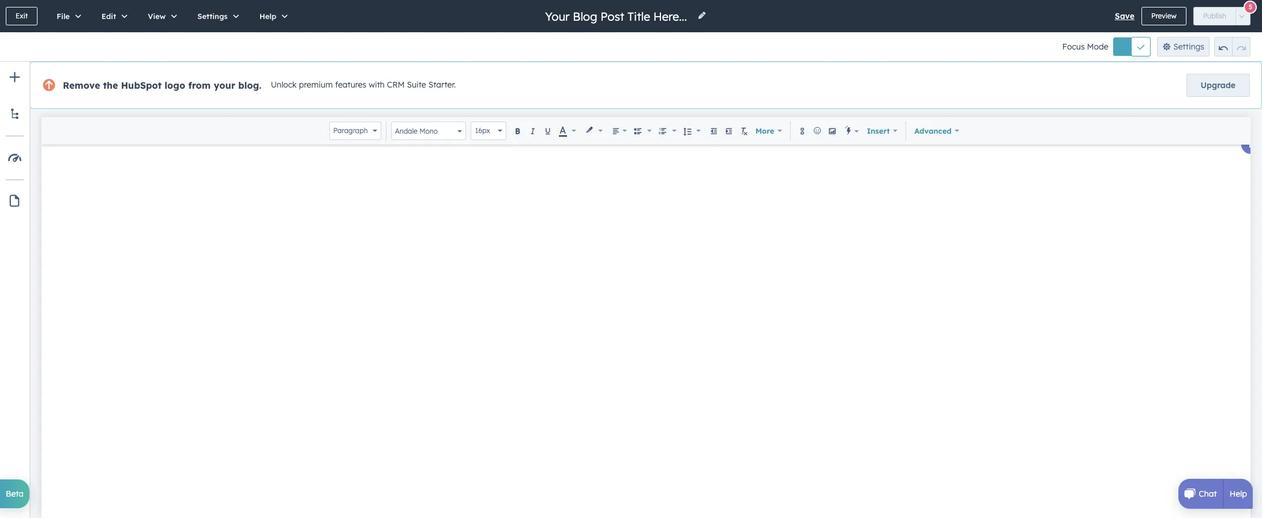 Task type: vqa. For each thing, say whether or not it's contained in the screenshot.
unlock
yes



Task type: describe. For each thing, give the bounding box(es) containing it.
features
[[335, 80, 366, 90]]

preview
[[1151, 12, 1177, 20]]

5
[[1249, 3, 1253, 11]]

focus mode element
[[1113, 37, 1150, 56]]

publish button
[[1193, 7, 1236, 25]]

starter.
[[428, 80, 456, 90]]

chat
[[1199, 489, 1217, 500]]

help button
[[247, 0, 296, 32]]

beta button
[[0, 480, 29, 509]]

0 horizontal spatial settings button
[[185, 0, 247, 32]]

the
[[103, 80, 118, 91]]

with
[[369, 80, 385, 90]]

upgrade link
[[1186, 74, 1250, 97]]

save button
[[1115, 9, 1135, 23]]

publish group
[[1193, 7, 1251, 25]]

remove the hubspot logo from your blog.
[[63, 80, 262, 91]]

file
[[57, 12, 70, 21]]

remove
[[63, 80, 100, 91]]

view button
[[136, 0, 185, 32]]

1 horizontal spatial help
[[1230, 489, 1247, 500]]

help inside button
[[259, 12, 276, 21]]

your
[[214, 80, 235, 91]]

unlock premium features with crm suite starter.
[[271, 80, 456, 90]]

edit button
[[89, 0, 136, 32]]

mode
[[1087, 42, 1109, 52]]

file button
[[45, 0, 89, 32]]

focus mode
[[1063, 42, 1109, 52]]

view
[[148, 12, 166, 21]]



Task type: locate. For each thing, give the bounding box(es) containing it.
None field
[[544, 8, 691, 24]]

exit link
[[6, 7, 38, 25]]

0 vertical spatial settings
[[197, 12, 228, 21]]

group
[[1214, 37, 1251, 57]]

premium
[[299, 80, 333, 90]]

unlock
[[271, 80, 297, 90]]

1 vertical spatial settings
[[1173, 42, 1205, 52]]

settings
[[197, 12, 228, 21], [1173, 42, 1205, 52]]

crm
[[387, 80, 405, 90]]

settings button
[[185, 0, 247, 32], [1157, 37, 1210, 57]]

focus
[[1063, 42, 1085, 52]]

hubspot
[[121, 80, 162, 91]]

suite
[[407, 80, 426, 90]]

0 horizontal spatial help
[[259, 12, 276, 21]]

beta
[[6, 489, 24, 500]]

save
[[1115, 11, 1135, 21]]

blog.
[[238, 80, 262, 91]]

help
[[259, 12, 276, 21], [1230, 489, 1247, 500]]

1 horizontal spatial settings
[[1173, 42, 1205, 52]]

0 vertical spatial help
[[259, 12, 276, 21]]

upgrade
[[1201, 80, 1236, 91]]

preview button
[[1142, 7, 1186, 25]]

settings down preview button
[[1173, 42, 1205, 52]]

exit
[[16, 12, 28, 20]]

edit
[[101, 12, 116, 21]]

0 horizontal spatial settings
[[197, 12, 228, 21]]

1 vertical spatial settings button
[[1157, 37, 1210, 57]]

settings right "view" button
[[197, 12, 228, 21]]

0 vertical spatial settings button
[[185, 0, 247, 32]]

from
[[188, 80, 211, 91]]

logo
[[165, 80, 185, 91]]

1 horizontal spatial settings button
[[1157, 37, 1210, 57]]

publish
[[1203, 12, 1226, 20]]

1 vertical spatial help
[[1230, 489, 1247, 500]]



